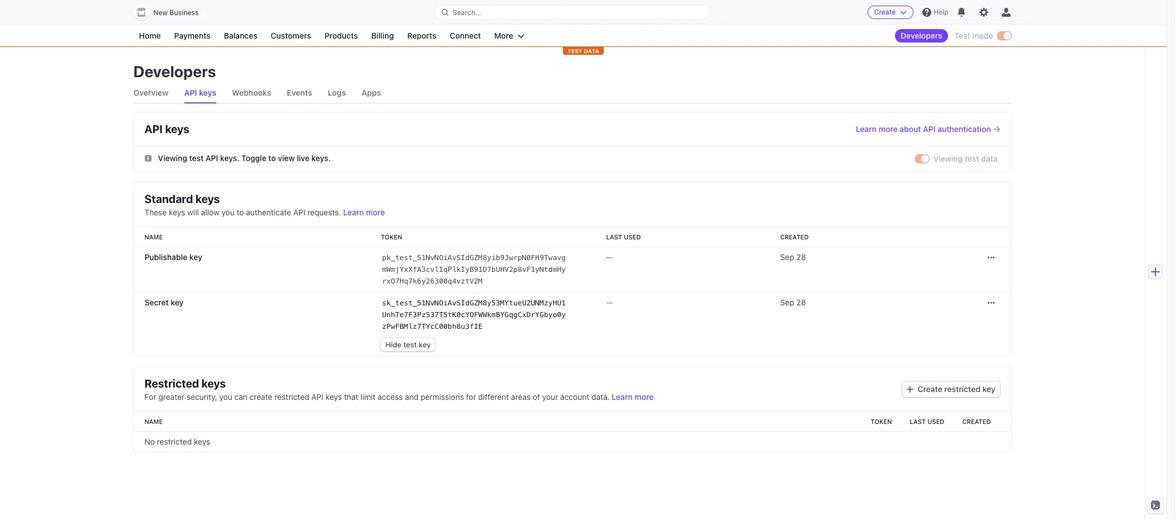 Task type: describe. For each thing, give the bounding box(es) containing it.
keys down 'security,'
[[194, 437, 210, 446]]

billing
[[372, 31, 394, 40]]

viewing test data
[[934, 154, 998, 163]]

hide
[[386, 340, 402, 349]]

payments
[[174, 31, 211, 40]]

home link
[[133, 29, 166, 43]]

to inside "standard keys these keys will allow you to authenticate api requests. learn more"
[[237, 207, 244, 217]]

1 keys. from the left
[[220, 153, 240, 163]]

more inside "standard keys these keys will allow you to authenticate api requests. learn more"
[[366, 207, 385, 217]]

hide test key
[[386, 340, 431, 349]]

keys down the api keys link
[[165, 122, 189, 135]]

webhooks link
[[232, 83, 271, 103]]

you inside restricted keys for greater security, you can create restricted api keys that limit access and permissions for different areas of your account data. learn more
[[219, 392, 232, 401]]

authentication
[[938, 124, 991, 134]]

keys down standard
[[169, 207, 185, 217]]

new business
[[154, 8, 199, 17]]

balances link
[[218, 29, 263, 43]]

account
[[561, 392, 590, 401]]

— for publishable key
[[607, 252, 613, 262]]

keys left that
[[326, 392, 342, 401]]

that
[[344, 392, 359, 401]]

sk_test_51nvnoiavsidgzm8y53mytueu2unmzyhu1 unhte7f3pzs37t5tk0cyofwwkmbygqgcxdrygbyo0y zpwfbmlz7tycc00bh8u3fie
[[382, 298, 566, 330]]

balances
[[224, 31, 258, 40]]

customers link
[[265, 29, 317, 43]]

keys up 'security,'
[[202, 377, 226, 390]]

access
[[378, 392, 403, 401]]

sep for publishable key
[[781, 252, 795, 262]]

restricted
[[145, 377, 199, 390]]

data.
[[592, 392, 610, 401]]

0 horizontal spatial token
[[381, 233, 402, 240]]

test
[[568, 48, 583, 54]]

more
[[495, 31, 514, 40]]

0 horizontal spatial last used
[[607, 233, 641, 240]]

sep 28 for secret key
[[781, 297, 806, 307]]

Search… text field
[[435, 5, 710, 19]]

more inside restricted keys for greater security, you can create restricted api keys that limit access and permissions for different areas of your account data. learn more
[[635, 392, 654, 401]]

0 vertical spatial developers
[[901, 31, 943, 40]]

logs link
[[328, 83, 346, 103]]

for
[[466, 392, 476, 401]]

sep for secret key
[[781, 297, 795, 307]]

rxo7hq7k6y26300q4vztv2m
[[382, 277, 483, 285]]

for
[[145, 392, 156, 401]]

sep 28 for publishable key
[[781, 252, 806, 262]]

requests.
[[308, 207, 341, 217]]

create for create
[[875, 8, 896, 16]]

learn more about api authentication link
[[856, 124, 1000, 135]]

test
[[955, 31, 971, 40]]

will
[[187, 207, 199, 217]]

learn inside restricted keys for greater security, you can create restricted api keys that limit access and permissions for different areas of your account data. learn more
[[612, 392, 633, 401]]

apps link
[[362, 83, 381, 103]]

0 vertical spatial to
[[269, 153, 276, 163]]

secret key
[[145, 297, 184, 307]]

test for key
[[404, 340, 417, 349]]

standard keys these keys will allow you to authenticate api requests. learn more
[[145, 192, 385, 217]]

areas
[[511, 392, 531, 401]]

1 horizontal spatial last used
[[910, 418, 945, 425]]

help button
[[919, 3, 953, 21]]

more button
[[489, 29, 530, 43]]

1 horizontal spatial created
[[963, 418, 991, 425]]

authenticate
[[246, 207, 291, 217]]

pk_test_51nvnoiavsidgzm8yib9jwrpn0fh9twavg
[[382, 253, 566, 262]]

api right about
[[924, 124, 936, 134]]

home
[[139, 31, 161, 40]]

test data
[[568, 48, 600, 54]]

0 vertical spatial more
[[879, 124, 898, 134]]

apps
[[362, 88, 381, 97]]

keys left the webhooks
[[199, 88, 216, 97]]

toggle
[[242, 153, 267, 163]]

learn more link for restricted keys
[[612, 392, 654, 401]]

1 vertical spatial svg image
[[988, 299, 995, 306]]

customers
[[271, 31, 311, 40]]

0 horizontal spatial developers
[[133, 62, 216, 81]]

logs
[[328, 88, 346, 97]]

can
[[235, 392, 248, 401]]

data
[[982, 154, 998, 163]]

these
[[145, 207, 167, 217]]

different
[[478, 392, 509, 401]]

live
[[297, 153, 310, 163]]

restricted inside restricted keys for greater security, you can create restricted api keys that limit access and permissions for different areas of your account data. learn more
[[275, 392, 309, 401]]

reports
[[408, 31, 437, 40]]

business
[[170, 8, 199, 17]]

connect link
[[444, 29, 487, 43]]

tab list containing overview
[[133, 83, 1012, 103]]

28 for publishable key
[[797, 252, 806, 262]]

test for api
[[189, 153, 204, 163]]

learn more about api authentication
[[856, 124, 991, 134]]

— for secret key
[[607, 297, 613, 307]]

0 vertical spatial svg image
[[988, 254, 995, 261]]

pk_test_51nvnoiavsidgzm8yib9jwrpn0fh9twavg mwmjyxxfa3cvliqplkiyb91d7buhv2p8vf1yntdmhy rxo7hq7k6y26300q4vztv2m button
[[381, 250, 568, 288]]



Task type: vqa. For each thing, say whether or not it's contained in the screenshot.
customers link
yes



Task type: locate. For each thing, give the bounding box(es) containing it.
test left data
[[965, 154, 980, 163]]

test right hide in the left bottom of the page
[[404, 340, 417, 349]]

0 vertical spatial last used
[[607, 233, 641, 240]]

1 sep from the top
[[781, 252, 795, 262]]

token
[[381, 233, 402, 240], [871, 418, 892, 425]]

no
[[145, 437, 155, 446]]

used
[[624, 233, 641, 240], [928, 418, 945, 425]]

api inside restricted keys for greater security, you can create restricted api keys that limit access and permissions for different areas of your account data. learn more
[[312, 392, 324, 401]]

2 horizontal spatial learn
[[856, 124, 877, 134]]

1 vertical spatial more
[[366, 207, 385, 217]]

connect
[[450, 31, 481, 40]]

viewing for viewing test api keys. toggle to view live keys.
[[158, 153, 187, 163]]

mode
[[973, 31, 994, 40]]

sep
[[781, 252, 795, 262], [781, 297, 795, 307]]

1 vertical spatial learn
[[343, 207, 364, 217]]

1 vertical spatial developers
[[133, 62, 216, 81]]

0 horizontal spatial create
[[875, 8, 896, 16]]

svg image
[[988, 254, 995, 261], [907, 386, 914, 392]]

keys. left toggle
[[220, 153, 240, 163]]

1 vertical spatial you
[[219, 392, 232, 401]]

viewing for viewing test data
[[934, 154, 963, 163]]

1 sep 28 from the top
[[781, 252, 806, 262]]

secret
[[145, 297, 169, 307]]

search…
[[453, 8, 481, 17]]

and
[[405, 392, 419, 401]]

api right overview
[[184, 88, 197, 97]]

1 vertical spatial token
[[871, 418, 892, 425]]

your
[[543, 392, 558, 401]]

viewing down authentication
[[934, 154, 963, 163]]

restricted for keys
[[157, 437, 192, 446]]

keys.
[[220, 153, 240, 163], [312, 153, 331, 163]]

1 vertical spatial sep 28
[[781, 297, 806, 307]]

2 vertical spatial more
[[635, 392, 654, 401]]

0 vertical spatial api keys
[[184, 88, 216, 97]]

api inside "standard keys these keys will allow you to authenticate api requests. learn more"
[[293, 207, 306, 217]]

0 vertical spatial sep 28
[[781, 252, 806, 262]]

of
[[533, 392, 540, 401]]

1 vertical spatial svg image
[[907, 386, 914, 392]]

allow
[[201, 207, 220, 217]]

created
[[781, 233, 809, 240], [963, 418, 991, 425]]

1 horizontal spatial to
[[269, 153, 276, 163]]

0 vertical spatial svg image
[[145, 155, 151, 162]]

1 horizontal spatial last
[[910, 418, 926, 425]]

0 horizontal spatial used
[[624, 233, 641, 240]]

0 horizontal spatial keys.
[[220, 153, 240, 163]]

last
[[607, 233, 623, 240], [910, 418, 926, 425]]

publishable key
[[145, 252, 202, 262]]

learn
[[856, 124, 877, 134], [343, 207, 364, 217], [612, 392, 633, 401]]

28
[[797, 252, 806, 262], [797, 297, 806, 307]]

you right allow
[[222, 207, 235, 217]]

pk_test_51nvnoiavsidgzm8yib9jwrpn0fh9twavg mwmjyxxfa3cvliqplkiyb91d7buhv2p8vf1yntdmhy rxo7hq7k6y26300q4vztv2m
[[382, 253, 566, 285]]

0 vertical spatial used
[[624, 233, 641, 240]]

learn right data.
[[612, 392, 633, 401]]

to left authenticate
[[237, 207, 244, 217]]

28 for secret key
[[797, 297, 806, 307]]

1 vertical spatial create
[[918, 384, 943, 394]]

api inside tab list
[[184, 88, 197, 97]]

create
[[875, 8, 896, 16], [918, 384, 943, 394]]

developers up overview
[[133, 62, 216, 81]]

publishable
[[145, 252, 187, 262]]

api left requests.
[[293, 207, 306, 217]]

0 vertical spatial sep
[[781, 252, 795, 262]]

2 — from the top
[[607, 297, 613, 307]]

learn inside learn more about api authentication link
[[856, 124, 877, 134]]

no restricted keys
[[145, 437, 210, 446]]

2 name from the top
[[145, 418, 163, 425]]

1 vertical spatial last
[[910, 418, 926, 425]]

last used
[[607, 233, 641, 240], [910, 418, 945, 425]]

payments link
[[169, 29, 216, 43]]

1 vertical spatial —
[[607, 297, 613, 307]]

sk_test_51nvnoiavsidgzm8y53mytueu2unmzyhu1
[[382, 298, 566, 307]]

api down the 'overview' "link"
[[145, 122, 163, 135]]

2 28 from the top
[[797, 297, 806, 307]]

create for create restricted key
[[918, 384, 943, 394]]

0 horizontal spatial more
[[366, 207, 385, 217]]

mwmjyxxfa3cvliqplkiyb91d7buhv2p8vf1yntdmhy
[[382, 265, 566, 273]]

0 vertical spatial token
[[381, 233, 402, 240]]

0 horizontal spatial restricted
[[157, 437, 192, 446]]

billing link
[[366, 29, 400, 43]]

1 name from the top
[[145, 233, 163, 240]]

svg image
[[145, 155, 151, 162], [988, 299, 995, 306]]

1 horizontal spatial used
[[928, 418, 945, 425]]

viewing test api keys. toggle to view live keys.
[[158, 153, 331, 163]]

0 horizontal spatial svg image
[[145, 155, 151, 162]]

greater
[[159, 392, 185, 401]]

products link
[[319, 29, 364, 43]]

2 vertical spatial learn
[[612, 392, 633, 401]]

sep 28
[[781, 252, 806, 262], [781, 297, 806, 307]]

learn more link right data.
[[612, 392, 654, 401]]

new
[[154, 8, 168, 17]]

restricted
[[945, 384, 981, 394], [275, 392, 309, 401], [157, 437, 192, 446]]

0 horizontal spatial last
[[607, 233, 623, 240]]

0 horizontal spatial to
[[237, 207, 244, 217]]

you
[[222, 207, 235, 217], [219, 392, 232, 401]]

about
[[900, 124, 922, 134]]

1 — from the top
[[607, 252, 613, 262]]

more right requests.
[[366, 207, 385, 217]]

create
[[250, 392, 273, 401]]

webhooks
[[232, 88, 271, 97]]

0 vertical spatial name
[[145, 233, 163, 240]]

view
[[278, 153, 295, 163]]

1 horizontal spatial svg image
[[988, 299, 995, 306]]

sk_test_51nvnoiavsidgzm8y53mytueu2unmzyhu1 unhte7f3pzs37t5tk0cyofwwkmbygqgcxdrygbyo0y zpwfbmlz7tycc00bh8u3fie button
[[381, 296, 568, 333]]

key inside "button"
[[419, 340, 431, 349]]

1 horizontal spatial create
[[918, 384, 943, 394]]

limit
[[361, 392, 376, 401]]

api keys right overview
[[184, 88, 216, 97]]

hide test key button
[[381, 338, 436, 351]]

2 sep 28 from the top
[[781, 297, 806, 307]]

to left view
[[269, 153, 276, 163]]

1 28 from the top
[[797, 252, 806, 262]]

unhte7f3pzs37t5tk0cyofwwkmbygqgcxdrygbyo0y
[[382, 310, 566, 319]]

tab list
[[133, 83, 1012, 103]]

2 horizontal spatial test
[[965, 154, 980, 163]]

security,
[[187, 392, 217, 401]]

learn inside "standard keys these keys will allow you to authenticate api requests. learn more"
[[343, 207, 364, 217]]

learn more link
[[343, 207, 385, 217], [612, 392, 654, 401]]

0 horizontal spatial learn
[[343, 207, 364, 217]]

—
[[607, 252, 613, 262], [607, 297, 613, 307]]

api keys down the 'overview' "link"
[[145, 122, 189, 135]]

help
[[934, 8, 949, 16]]

1 horizontal spatial learn more link
[[612, 392, 654, 401]]

test for data
[[965, 154, 980, 163]]

key
[[190, 252, 202, 262], [171, 297, 184, 307], [419, 340, 431, 349], [983, 384, 996, 394]]

0 horizontal spatial svg image
[[907, 386, 914, 392]]

learn right requests.
[[343, 207, 364, 217]]

1 vertical spatial used
[[928, 418, 945, 425]]

2 sep from the top
[[781, 297, 795, 307]]

developers down the help button
[[901, 31, 943, 40]]

1 horizontal spatial learn
[[612, 392, 633, 401]]

you left the can
[[219, 392, 232, 401]]

keys up allow
[[196, 192, 220, 205]]

0 horizontal spatial test
[[189, 153, 204, 163]]

test mode
[[955, 31, 994, 40]]

new business button
[[133, 4, 210, 20]]

2 horizontal spatial restricted
[[945, 384, 981, 394]]

restricted for key
[[945, 384, 981, 394]]

create inside 'button'
[[875, 8, 896, 16]]

0 vertical spatial learn
[[856, 124, 877, 134]]

name up no
[[145, 418, 163, 425]]

api left that
[[312, 392, 324, 401]]

0 vertical spatial you
[[222, 207, 235, 217]]

Search… search field
[[435, 5, 710, 19]]

test inside "button"
[[404, 340, 417, 349]]

developers link
[[896, 29, 948, 43]]

1 horizontal spatial svg image
[[988, 254, 995, 261]]

permissions
[[421, 392, 464, 401]]

1 vertical spatial created
[[963, 418, 991, 425]]

1 vertical spatial sep
[[781, 297, 795, 307]]

0 horizontal spatial learn more link
[[343, 207, 385, 217]]

keys
[[199, 88, 216, 97], [165, 122, 189, 135], [196, 192, 220, 205], [169, 207, 185, 217], [202, 377, 226, 390], [326, 392, 342, 401], [194, 437, 210, 446]]

restricted keys for greater security, you can create restricted api keys that limit access and permissions for different areas of your account data. learn more
[[145, 377, 654, 401]]

1 horizontal spatial developers
[[901, 31, 943, 40]]

overview
[[133, 88, 169, 97]]

more
[[879, 124, 898, 134], [366, 207, 385, 217], [635, 392, 654, 401]]

api left toggle
[[206, 153, 218, 163]]

learn more link right requests.
[[343, 207, 385, 217]]

products
[[325, 31, 358, 40]]

1 horizontal spatial more
[[635, 392, 654, 401]]

2 viewing from the left
[[934, 154, 963, 163]]

test
[[189, 153, 204, 163], [965, 154, 980, 163], [404, 340, 417, 349]]

learn more link for standard keys
[[343, 207, 385, 217]]

overview link
[[133, 83, 169, 103]]

1 vertical spatial to
[[237, 207, 244, 217]]

1 vertical spatial name
[[145, 418, 163, 425]]

events
[[287, 88, 312, 97]]

you inside "standard keys these keys will allow you to authenticate api requests. learn more"
[[222, 207, 235, 217]]

1 horizontal spatial keys.
[[312, 153, 331, 163]]

1 vertical spatial 28
[[797, 297, 806, 307]]

standard
[[145, 192, 193, 205]]

viewing up standard
[[158, 153, 187, 163]]

learn left about
[[856, 124, 877, 134]]

api keys
[[184, 88, 216, 97], [145, 122, 189, 135]]

keys. right live
[[312, 153, 331, 163]]

name up publishable
[[145, 233, 163, 240]]

more right data.
[[635, 392, 654, 401]]

events link
[[287, 83, 312, 103]]

0 vertical spatial learn more link
[[343, 207, 385, 217]]

more left about
[[879, 124, 898, 134]]

create restricted key
[[918, 384, 996, 394]]

0 vertical spatial created
[[781, 233, 809, 240]]

svg image inside create restricted key link
[[907, 386, 914, 392]]

api keys inside tab list
[[184, 88, 216, 97]]

1 horizontal spatial restricted
[[275, 392, 309, 401]]

1 horizontal spatial viewing
[[934, 154, 963, 163]]

0 horizontal spatial created
[[781, 233, 809, 240]]

1 vertical spatial api keys
[[145, 122, 189, 135]]

1 horizontal spatial test
[[404, 340, 417, 349]]

0 vertical spatial —
[[607, 252, 613, 262]]

test up standard
[[189, 153, 204, 163]]

1 vertical spatial last used
[[910, 418, 945, 425]]

zpwfbmlz7tycc00bh8u3fie
[[382, 322, 483, 330]]

0 horizontal spatial viewing
[[158, 153, 187, 163]]

2 horizontal spatial more
[[879, 124, 898, 134]]

create button
[[868, 6, 914, 19]]

1 horizontal spatial token
[[871, 418, 892, 425]]

reports link
[[402, 29, 442, 43]]

0 vertical spatial 28
[[797, 252, 806, 262]]

2 keys. from the left
[[312, 153, 331, 163]]

1 viewing from the left
[[158, 153, 187, 163]]

0 vertical spatial last
[[607, 233, 623, 240]]

create restricted key link
[[903, 381, 1000, 397]]

0 vertical spatial create
[[875, 8, 896, 16]]

api keys link
[[184, 83, 216, 103]]

1 vertical spatial learn more link
[[612, 392, 654, 401]]



